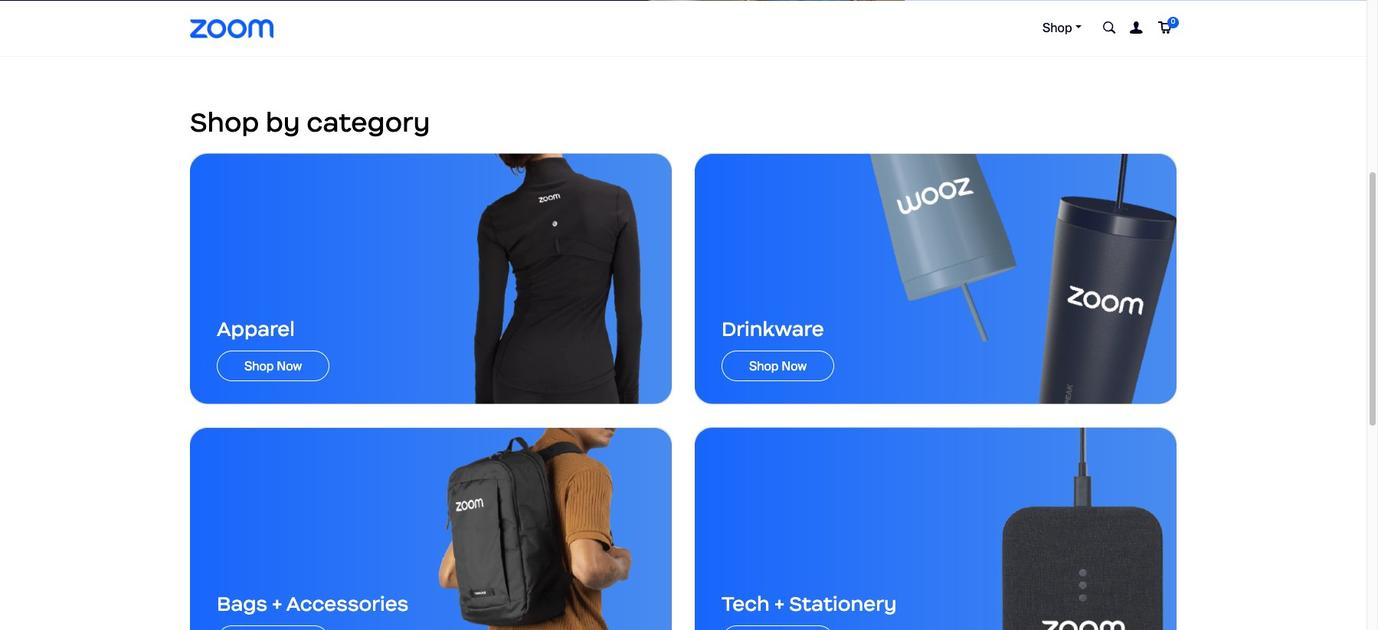 Task type: vqa. For each thing, say whether or not it's contained in the screenshot.
Go Green Lunch Set $47.50
no



Task type: describe. For each thing, give the bounding box(es) containing it.
+ for accessories
[[272, 592, 282, 617]]

shop inside dropdown button
[[1043, 19, 1072, 35]]

tech
[[722, 592, 770, 617]]

category
[[307, 106, 430, 140]]

drinkware
[[722, 317, 824, 342]]

bags + accessories
[[217, 592, 409, 617]]

now for drinkware
[[782, 359, 807, 375]]

apparel
[[217, 317, 295, 342]]

zoom logo image
[[190, 18, 274, 38]]

welcome to the zoom store image
[[0, 0, 1367, 32]]

shop now link for drinkware
[[722, 351, 834, 382]]

shop now for apparel
[[244, 359, 302, 375]]

by
[[266, 106, 300, 140]]

shop now link for apparel
[[217, 351, 330, 382]]

0
[[1171, 17, 1176, 26]]

shop button
[[1031, 16, 1093, 39]]



Task type: locate. For each thing, give the bounding box(es) containing it.
+ for stationery
[[775, 592, 784, 617]]

1 + from the left
[[272, 592, 282, 617]]

1 horizontal spatial now
[[782, 359, 807, 375]]

0 horizontal spatial shop now
[[244, 359, 302, 375]]

1 horizontal spatial +
[[775, 592, 784, 617]]

shop now link down apparel
[[217, 351, 330, 382]]

1 shop now from the left
[[244, 359, 302, 375]]

0 horizontal spatial shop now link
[[217, 351, 330, 382]]

now down apparel
[[277, 359, 302, 375]]

tech + stationery
[[722, 592, 897, 617]]

shop by category
[[190, 106, 430, 140]]

now for apparel
[[277, 359, 302, 375]]

shop now down drinkware
[[749, 359, 807, 375]]

accessories
[[286, 592, 409, 617]]

+
[[272, 592, 282, 617], [775, 592, 784, 617]]

bags
[[217, 592, 267, 617]]

shop
[[1043, 19, 1072, 35], [190, 106, 259, 140], [244, 359, 274, 375], [749, 359, 779, 375]]

2 shop now from the left
[[749, 359, 807, 375]]

2 + from the left
[[775, 592, 784, 617]]

shop now
[[244, 359, 302, 375], [749, 359, 807, 375]]

shop now down apparel
[[244, 359, 302, 375]]

1 shop now link from the left
[[217, 351, 330, 382]]

2 now from the left
[[782, 359, 807, 375]]

+ right 'tech'
[[775, 592, 784, 617]]

1 now from the left
[[277, 359, 302, 375]]

now
[[277, 359, 302, 375], [782, 359, 807, 375]]

2 shop now link from the left
[[722, 351, 834, 382]]

shop now for drinkware
[[749, 359, 807, 375]]

1 horizontal spatial shop now
[[749, 359, 807, 375]]

0 horizontal spatial +
[[272, 592, 282, 617]]

stationery
[[789, 592, 897, 617]]

0 horizontal spatial now
[[277, 359, 302, 375]]

1 horizontal spatial shop now link
[[722, 351, 834, 382]]

0 link
[[1157, 16, 1179, 35]]

now down drinkware
[[782, 359, 807, 375]]

+ right bags
[[272, 592, 282, 617]]

shop now link down drinkware
[[722, 351, 834, 382]]

shop now link
[[217, 351, 330, 382], [722, 351, 834, 382]]



